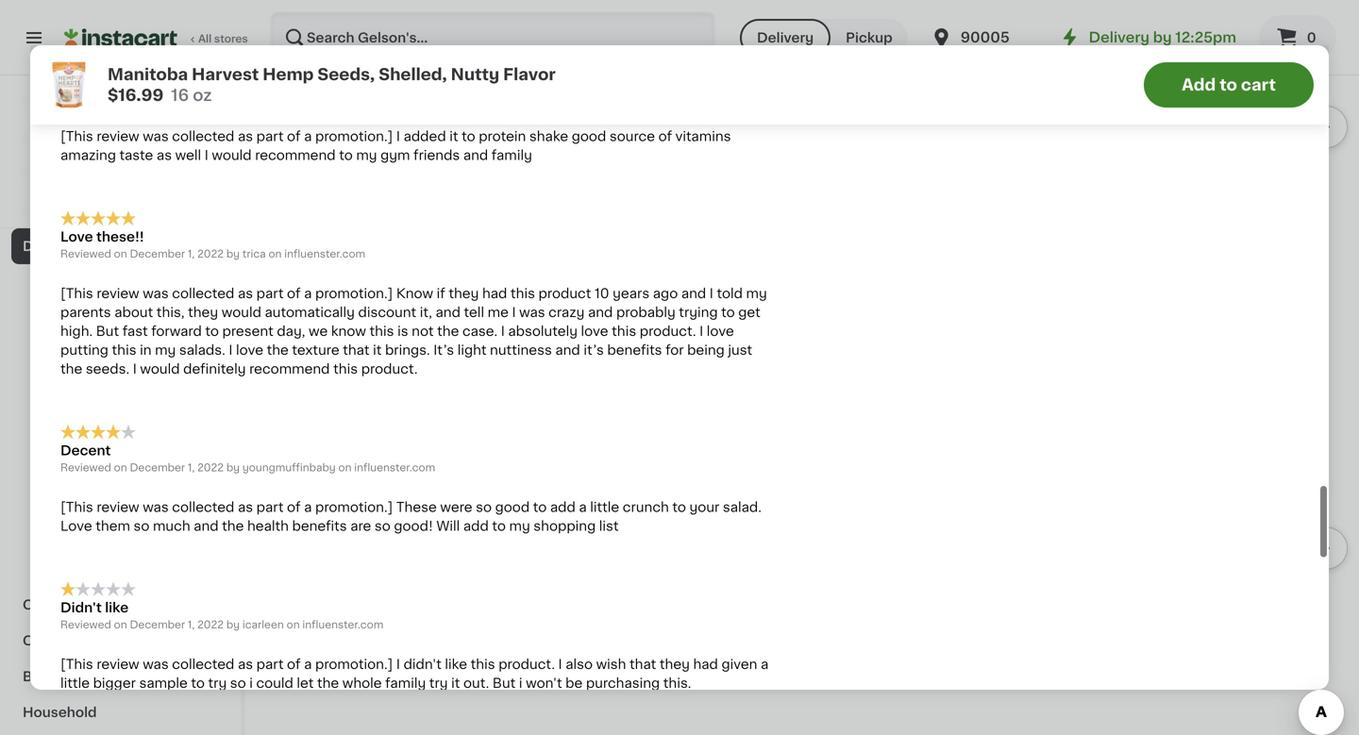 Task type: vqa. For each thing, say whether or not it's contained in the screenshot.
the bottommost Lemon
no



Task type: locate. For each thing, give the bounding box(es) containing it.
pasta inside the pasta & pizza sauces "link"
[[34, 455, 71, 468]]

0 button
[[1259, 15, 1337, 60]]

whole
[[343, 675, 382, 688]]

the inside [this review was collected as part of a promotion.] i didn't like this product.  i also wish that they had given a little bigger sample to try so i could let the whole family try it out. but i won't be purchasing this.
[[317, 675, 339, 688]]

0 vertical spatial add
[[1182, 77, 1216, 93]]

benefits down probably
[[607, 342, 662, 355]]

dry down know
[[342, 344, 381, 364]]

3 [this from the top
[[60, 499, 93, 512]]

1, inside love these!! reviewed on december 1, 2022 by trica on influenster.com
[[188, 247, 195, 257]]

1 vertical spatial gelson's
[[59, 201, 105, 211]]

1 horizontal spatial i
[[519, 675, 523, 688]]

them
[[96, 518, 130, 531]]

review inside "[this review was collected as part of a promotion.] these were so good to add a little crunch to your salad. love them so much and the health benefits are so good! will add to my shopping list"
[[97, 499, 139, 512]]

won't
[[526, 675, 562, 688]]

delivery by 12:25pm
[[1089, 31, 1237, 44]]

part inside [this review was collected as part of a promotion.] know if they had this product 10 years ago and i told my parents about this, they would automatically discount it, and tell me i was crazy and probably trying to get high. but fast forward to present day, we know this is not the case. i absolutely love this product. i love putting this in my salads. i love the texture that it brings. it's light nuttiness and it's benefits for being just the seeds. i would definitely recommend this product.
[[256, 285, 284, 298]]

2 promotion.] from the top
[[315, 285, 393, 298]]

1 horizontal spatial good
[[572, 128, 606, 141]]

mushrooms, down melissa's on the left bottom of page
[[494, 645, 576, 658]]

as inside [this review was collected as part of a promotion.] i didn't like this product.  i also wish that they had given a little bigger sample to try so i could let the whole family try it out. but i won't be purchasing this.
[[238, 656, 253, 669]]

a up automatically
[[304, 285, 312, 298]]

add gelson's rewards to save link
[[34, 198, 206, 213]]

this
[[511, 285, 535, 298], [370, 323, 394, 336], [612, 323, 637, 336], [112, 342, 136, 355], [333, 361, 358, 374], [471, 656, 495, 669]]

on
[[114, 90, 127, 100], [317, 90, 330, 100], [114, 247, 127, 257], [269, 247, 282, 257], [114, 461, 127, 471], [338, 461, 352, 471], [114, 618, 127, 628], [287, 618, 300, 628]]

promotion.] for i
[[315, 656, 393, 669]]

a for if
[[304, 285, 312, 298]]

0.5 for melissa's chanterelle mushrooms, dried
[[494, 664, 511, 674]]

add to cart
[[1182, 77, 1276, 93]]

2 1, from the top
[[188, 461, 195, 471]]

promotion.] inside [this review was collected as part of a promotion.] know if they had this product 10 years ago and i told my parents about this, they would automatically discount it, and tell me i was crazy and probably trying to get high. but fast forward to present day, we know this is not the case. i absolutely love this product. i love putting this in my salads. i love the texture that it brings. it's light nuttiness and it's benefits for being just the seeds. i would definitely recommend this product.
[[315, 285, 393, 298]]

by down harvest at top left
[[233, 90, 247, 100]]

not
[[412, 323, 434, 336]]

and down protein
[[463, 147, 488, 160]]

0 vertical spatial dry
[[23, 240, 48, 253]]

pasta
[[114, 240, 152, 253], [34, 312, 71, 325], [34, 455, 71, 468]]

1 vertical spatial goods
[[385, 344, 454, 364]]

gelson's down 5
[[283, 626, 341, 640]]

4 part from the top
[[256, 656, 284, 669]]

0 horizontal spatial try
[[208, 675, 227, 688]]

on down prepared foods link
[[114, 90, 127, 100]]

0 horizontal spatial that
[[343, 342, 370, 355]]

reviewed inside the didn't like reviewed on december 1, 2022 by icarleen on influenster.com
[[60, 618, 111, 628]]

a up shopping at the bottom of the page
[[579, 499, 587, 512]]

0 vertical spatial like
[[105, 599, 129, 613]]

0 vertical spatial good
[[572, 128, 606, 141]]

but
[[96, 323, 119, 336], [493, 675, 516, 688]]

love up being
[[707, 323, 734, 336]]

1 vertical spatial little
[[60, 675, 90, 688]]

0 horizontal spatial love
[[236, 342, 263, 355]]

collected for much
[[172, 499, 235, 512]]

0 vertical spatial love
[[60, 228, 93, 242]]

2022 down harvest at top left
[[204, 90, 231, 100]]

0 vertical spatial benefits
[[607, 342, 662, 355]]

12
[[283, 253, 294, 263]]

0.5 inside the phillips mushrooms, dried, oyster 0.5 oz
[[705, 664, 722, 674]]

goods down condiments & sauces
[[79, 634, 125, 648]]

4 collected from the top
[[172, 656, 235, 669]]

1 horizontal spatial that
[[630, 656, 656, 669]]

0 vertical spatial gelson's
[[91, 141, 150, 154]]

and up trying
[[681, 285, 706, 298]]

present
[[222, 323, 274, 336]]

as inside "[this review was collected as part of a promotion.] these were so good to add a little crunch to your salad. love them so much and the health benefits are so good! will add to my shopping list"
[[238, 499, 253, 512]]

canned for canned tomato
[[34, 419, 86, 432]]

all
[[198, 34, 212, 44]]

& right rices
[[74, 276, 85, 289]]

the
[[437, 323, 459, 336], [267, 342, 289, 355], [60, 361, 82, 374], [222, 518, 244, 531], [317, 675, 339, 688]]

2 horizontal spatial they
[[660, 656, 690, 669]]

1 vertical spatial family
[[385, 675, 426, 688]]

0 vertical spatial pasta
[[114, 240, 152, 253]]

oz down oyster at the right of the page
[[724, 664, 737, 674]]

0 vertical spatial sauces
[[126, 455, 174, 468]]

1 promotion.] from the top
[[315, 128, 393, 141]]

little inside [this review was collected as part of a promotion.] i didn't like this product.  i also wish that they had given a little bigger sample to try so i could let the whole family try it out. but i won't be purchasing this.
[[60, 675, 90, 688]]

canned up the decent
[[34, 419, 86, 432]]

2 vertical spatial they
[[660, 656, 690, 669]]

review inside [this review was collected as part of a promotion.] i added it to protein shake good source of vitamins amazing taste as well i would recommend to my gym friends and family
[[97, 128, 139, 141]]

salads.
[[179, 342, 225, 355]]

1 vertical spatial recommend
[[249, 361, 330, 374]]

1 horizontal spatial but
[[493, 675, 516, 688]]

[this
[[60, 128, 93, 141], [60, 285, 93, 298], [60, 499, 93, 512], [60, 656, 93, 669]]

product
[[539, 285, 591, 298]]

fried
[[344, 626, 377, 640]]

gelson's up everyday store prices link at the top left
[[91, 141, 150, 154]]

dry down the liquor
[[23, 240, 48, 253]]

add for add to cart
[[1182, 77, 1216, 93]]

to inside "button"
[[1220, 77, 1238, 93]]

0 horizontal spatial family
[[385, 675, 426, 688]]

review for parents
[[97, 285, 139, 298]]

i left could
[[249, 675, 253, 688]]

part for to
[[256, 128, 284, 141]]

collected inside [this review was collected as part of a promotion.] know if they had this product 10 years ago and i told my parents about this, they would automatically discount it, and tell me i was crazy and probably trying to get high. but fast forward to present day, we know this is not the case. i absolutely love this product. i love putting this in my salads. i love the texture that it brings. it's light nuttiness and it's benefits for being just the seeds. i would definitely recommend this product.
[[172, 285, 235, 298]]

3 collected from the top
[[172, 499, 235, 512]]

as
[[238, 128, 253, 141], [157, 147, 172, 160], [238, 285, 253, 298], [238, 499, 253, 512], [238, 656, 253, 669]]

product. inside [this review was collected as part of a promotion.] i didn't like this product.  i also wish that they had given a little bigger sample to try so i could let the whole family try it out. but i won't be purchasing this.
[[499, 656, 555, 669]]

a inside [this review was collected as part of a promotion.] i added it to protein shake good source of vitamins amazing taste as well i would recommend to my gym friends and family
[[304, 128, 312, 141]]

had
[[482, 285, 507, 298], [693, 656, 718, 669]]

love down beans
[[60, 518, 92, 531]]

0 vertical spatial that
[[343, 342, 370, 355]]

as inside [this review was collected as part of a promotion.] know if they had this product 10 years ago and i told my parents about this, they would automatically discount it, and tell me i was crazy and probably trying to get high. but fast forward to present day, we know this is not the case. i absolutely love this product. i love putting this in my salads. i love the texture that it brings. it's light nuttiness and it's benefits for being just the seeds. i would definitely recommend this product.
[[238, 285, 253, 298]]

collected up sample
[[172, 656, 235, 669]]

they up tell
[[449, 285, 479, 298]]

pizza
[[88, 455, 122, 468]]

13,
[[188, 90, 202, 100]]

would down sides
[[140, 361, 180, 374]]

0 horizontal spatial add
[[34, 201, 56, 211]]

the down day,
[[267, 342, 289, 355]]

a
[[304, 128, 312, 141], [304, 285, 312, 298], [304, 499, 312, 512], [579, 499, 587, 512], [304, 656, 312, 669], [761, 656, 769, 669]]

0.5 inside melissa's chanterelle mushrooms, dried 0.5 oz
[[494, 664, 511, 674]]

1 vertical spatial it
[[373, 342, 382, 355]]

4 [this from the top
[[60, 656, 93, 669]]

was up much
[[143, 499, 169, 512]]

december up the beans link
[[130, 461, 185, 471]]

1 horizontal spatial add
[[550, 499, 576, 512]]

1 vertical spatial mushrooms,
[[494, 645, 576, 658]]

2022 left icarleen
[[197, 618, 224, 628]]

0 vertical spatial product.
[[640, 323, 696, 336]]

and right much
[[194, 518, 219, 531]]

didn't
[[404, 656, 442, 669]]

this.
[[663, 675, 692, 688]]

was up sample
[[143, 656, 169, 669]]

0 vertical spatial recommend
[[255, 147, 336, 160]]

boxed
[[34, 347, 76, 361]]

by inside yummy reviewed on december 13, 2022 by fircosmetics on influenster.com
[[233, 90, 247, 100]]

like up out.
[[445, 656, 467, 669]]

0 vertical spatial family
[[492, 147, 532, 160]]

4 review from the top
[[97, 656, 139, 669]]

promotion.] up whole
[[315, 656, 393, 669]]

mushrooms,
[[755, 626, 837, 640], [494, 645, 576, 658]]

well
[[175, 147, 201, 160]]

to left your
[[673, 499, 686, 512]]

1 part from the top
[[256, 128, 284, 141]]

me
[[488, 304, 509, 317]]

was inside [this review was collected as part of a promotion.] i added it to protein shake good source of vitamins amazing taste as well i would recommend to my gym friends and family
[[143, 128, 169, 141]]

love down the liquor
[[60, 228, 93, 242]]

0 horizontal spatial good
[[495, 499, 530, 512]]

0 vertical spatial but
[[96, 323, 119, 336]]

vitamins
[[676, 128, 731, 141]]

recommend
[[255, 147, 336, 160], [249, 361, 330, 374]]

oz inside manitoba harvest hemp seeds, shelled, nutty flavor $16.99 16 oz
[[193, 87, 212, 103]]

1 item carousel region from the top
[[283, 0, 1348, 313]]

try right sample
[[208, 675, 227, 688]]

1 vertical spatial benefits
[[292, 518, 347, 531]]

promotion.] for discount
[[315, 285, 393, 298]]

so
[[476, 499, 492, 512], [134, 518, 150, 531], [375, 518, 391, 531], [230, 675, 246, 688]]

gelson's for add
[[59, 201, 105, 211]]

[this up amazing
[[60, 128, 93, 141]]

condiments & sauces link
[[11, 587, 229, 623]]

2 love from the top
[[60, 518, 92, 531]]

3 reviewed from the top
[[60, 461, 111, 471]]

1 vertical spatial item carousel region
[[283, 388, 1348, 728]]

2 item carousel region from the top
[[283, 388, 1348, 728]]

& right didn't on the bottom left of the page
[[110, 599, 121, 612]]

to left the cart
[[1220, 77, 1238, 93]]

1 vertical spatial had
[[693, 656, 718, 669]]

0 horizontal spatial dry
[[23, 240, 48, 253]]

to
[[1220, 77, 1238, 93], [462, 128, 476, 141], [339, 147, 353, 160], [157, 201, 168, 211], [721, 304, 735, 317], [205, 323, 219, 336], [533, 499, 547, 512], [673, 499, 686, 512], [492, 518, 506, 531], [191, 675, 205, 688]]

the left the health
[[222, 518, 244, 531]]

a up best seller at the top of the page
[[304, 128, 312, 141]]

would right "well"
[[212, 147, 252, 160]]

0 vertical spatial mushrooms,
[[755, 626, 837, 640]]

december up soups
[[130, 618, 185, 628]]

like
[[105, 599, 129, 613], [445, 656, 467, 669]]

1 vertical spatial that
[[630, 656, 656, 669]]

promotion.] up know
[[315, 285, 393, 298]]

i left 'told'
[[710, 285, 714, 298]]

influenster.com up automatically
[[284, 247, 365, 257]]

1, for didn't like
[[188, 618, 195, 628]]

delivery inside button
[[757, 31, 814, 44]]

crunch
[[623, 499, 669, 512]]

2 [this from the top
[[60, 285, 93, 298]]

the right let
[[317, 675, 339, 688]]

0 horizontal spatial product.
[[361, 361, 418, 374]]

december down these!! at the top left of page
[[130, 247, 185, 257]]

little
[[590, 499, 620, 512], [60, 675, 90, 688]]

1 vertical spatial would
[[222, 304, 261, 317]]

1 vertical spatial product.
[[361, 361, 418, 374]]

0 horizontal spatial they
[[188, 304, 218, 317]]

0 horizontal spatial but
[[96, 323, 119, 336]]

it inside [this review was collected as part of a promotion.] know if they had this product 10 years ago and i told my parents about this, they would automatically discount it, and tell me i was crazy and probably trying to get high. but fast forward to present day, we know this is not the case. i absolutely love this product. i love putting this in my salads. i love the texture that it brings. it's light nuttiness and it's benefits for being just the seeds. i would definitely recommend this product.
[[373, 342, 382, 355]]

0 horizontal spatial 0.5
[[494, 664, 511, 674]]

promotion.] inside [this review was collected as part of a promotion.] i didn't like this product.  i also wish that they had given a little bigger sample to try so i could let the whole family try it out. but i won't be purchasing this.
[[315, 656, 393, 669]]

0 vertical spatial 1,
[[188, 247, 195, 257]]

0 vertical spatial would
[[212, 147, 252, 160]]

collected inside "[this review was collected as part of a promotion.] these were so good to add a little crunch to your salad. love them so much and the health benefits are so good! will add to my shopping list"
[[172, 499, 235, 512]]

3 promotion.] from the top
[[315, 499, 393, 512]]

that up purchasing
[[630, 656, 656, 669]]

prepared foods
[[23, 60, 131, 74]]

1 horizontal spatial little
[[590, 499, 620, 512]]

3 december from the top
[[130, 461, 185, 471]]

16
[[171, 87, 189, 103]]

product. up the "won't"
[[499, 656, 555, 669]]

1 vertical spatial canned
[[23, 634, 76, 648]]

1 vertical spatial pasta
[[34, 312, 71, 325]]

a for were
[[304, 499, 312, 512]]

1, for love these!!
[[188, 247, 195, 257]]

service type group
[[740, 19, 908, 57]]

2 try from the left
[[429, 675, 448, 688]]

yummy reviewed on december 13, 2022 by fircosmetics on influenster.com
[[60, 71, 414, 100]]

gelson's inside 5 gelson's fried green peas
[[283, 626, 341, 640]]

december inside love these!! reviewed on december 1, 2022 by trica on influenster.com
[[130, 247, 185, 257]]

goods for soups
[[79, 634, 125, 648]]

2 0.5 from the left
[[494, 664, 511, 674]]

None search field
[[270, 11, 716, 64]]

by left trica
[[226, 247, 240, 257]]

love inside "[this review was collected as part of a promotion.] these were so good to add a little crunch to your salad. love them so much and the health benefits are so good! will add to my shopping list"
[[60, 518, 92, 531]]

1 vertical spatial but
[[493, 675, 516, 688]]

wine
[[23, 96, 57, 110]]

part for would
[[256, 285, 284, 298]]

this up out.
[[471, 656, 495, 669]]

influenster.com
[[333, 90, 414, 100], [284, 247, 365, 257], [354, 461, 435, 471], [303, 618, 384, 628]]

item carousel region
[[283, 0, 1348, 313], [283, 388, 1348, 728]]

1 vertical spatial dry
[[342, 344, 381, 364]]

pasta link
[[11, 300, 229, 336]]

sauces right pizza at left
[[126, 455, 174, 468]]

1 december from the top
[[130, 90, 185, 100]]

and
[[463, 147, 488, 160], [681, 285, 706, 298], [436, 304, 461, 317], [588, 304, 613, 317], [556, 342, 580, 355], [194, 518, 219, 531]]

putting
[[60, 342, 109, 355]]

this inside [this review was collected as part of a promotion.] i didn't like this product.  i also wish that they had given a little bigger sample to try so i could let the whole family try it out. but i won't be purchasing this.
[[471, 656, 495, 669]]

0 horizontal spatial delivery
[[757, 31, 814, 44]]

on right "youngmuffinbaby" on the bottom of page
[[338, 461, 352, 471]]

collected inside [this review was collected as part of a promotion.] i added it to protein shake good source of vitamins amazing taste as well i would recommend to my gym friends and family
[[172, 128, 235, 141]]

recommend down texture in the left of the page
[[249, 361, 330, 374]]

beverages
[[59, 132, 131, 145]]

1 horizontal spatial try
[[429, 675, 448, 688]]

part down 12
[[256, 285, 284, 298]]

icarleen
[[243, 618, 284, 628]]

green
[[381, 626, 422, 640]]

2 horizontal spatial love
[[707, 323, 734, 336]]

canned for canned goods & soups
[[23, 634, 76, 648]]

was for [this review was collected as part of a promotion.] know if they had this product 10 years ago and i told my parents about this, they would automatically discount it, and tell me i was crazy and probably trying to get high. but fast forward to present day, we know this is not the case. i absolutely love this product. i love putting this in my salads. i love the texture that it brings. it's light nuttiness and it's benefits for being just the seeds. i would definitely recommend this product.
[[143, 285, 169, 298]]

2 vertical spatial product.
[[499, 656, 555, 669]]

2 part from the top
[[256, 285, 284, 298]]

so right 'were'
[[476, 499, 492, 512]]

recommend inside [this review was collected as part of a promotion.] i added it to protein shake good source of vitamins amazing taste as well i would recommend to my gym friends and family
[[255, 147, 336, 160]]

1 horizontal spatial add
[[1182, 77, 1216, 93]]

collected up this,
[[172, 285, 235, 298]]

family down didn't
[[385, 675, 426, 688]]

influenster.com inside decent reviewed on december 1, 2022 by youngmuffinbaby on influenster.com
[[354, 461, 435, 471]]

1 horizontal spatial had
[[693, 656, 718, 669]]

1 try from the left
[[208, 675, 227, 688]]

delivery for delivery
[[757, 31, 814, 44]]

day,
[[277, 323, 305, 336]]

benefits inside "[this review was collected as part of a promotion.] these were so good to add a little crunch to your salad. love them so much and the health benefits are so good! will add to my shopping list"
[[292, 518, 347, 531]]

like inside [this review was collected as part of a promotion.] i didn't like this product.  i also wish that they had given a little bigger sample to try so i could let the whole family try it out. but i won't be purchasing this.
[[445, 656, 467, 669]]

my inside [this review was collected as part of a promotion.] i added it to protein shake good source of vitamins amazing taste as well i would recommend to my gym friends and family
[[356, 147, 377, 160]]

bigger
[[93, 675, 136, 688]]

2 vertical spatial would
[[140, 361, 180, 374]]

good inside [this review was collected as part of a promotion.] i added it to protein shake good source of vitamins amazing taste as well i would recommend to my gym friends and family
[[572, 128, 606, 141]]

gelson's
[[91, 141, 150, 154], [59, 201, 105, 211], [283, 626, 341, 640]]

0 vertical spatial had
[[482, 285, 507, 298]]

a for didn't
[[304, 656, 312, 669]]

2 vertical spatial gelson's
[[283, 626, 341, 640]]

it inside [this review was collected as part of a promotion.] i didn't like this product.  i also wish that they had given a little bigger sample to try so i could let the whole family try it out. but i won't be purchasing this.
[[451, 675, 460, 688]]

to left save at the top of page
[[157, 201, 168, 211]]

a down "youngmuffinbaby" on the bottom of page
[[304, 499, 312, 512]]

delivery left "12:25pm"
[[1089, 31, 1150, 44]]

recommend inside [this review was collected as part of a promotion.] know if they had this product 10 years ago and i told my parents about this, they would automatically discount it, and tell me i was crazy and probably trying to get high. but fast forward to present day, we know this is not the case. i absolutely love this product. i love putting this in my salads. i love the texture that it brings. it's light nuttiness and it's benefits for being just the seeds. i would definitely recommend this product.
[[249, 361, 330, 374]]

collected inside [this review was collected as part of a promotion.] i didn't like this product.  i also wish that they had given a little bigger sample to try so i could let the whole family try it out. but i won't be purchasing this.
[[172, 656, 235, 669]]

0 horizontal spatial little
[[60, 675, 90, 688]]

december down manitoba
[[130, 90, 185, 100]]

foods
[[88, 60, 131, 74]]

[this inside [this review was collected as part of a promotion.] i added it to protein shake good source of vitamins amazing taste as well i would recommend to my gym friends and family
[[60, 128, 93, 141]]

1 horizontal spatial family
[[492, 147, 532, 160]]

were
[[440, 499, 473, 512]]

condiments
[[23, 599, 107, 612]]

was up this,
[[143, 285, 169, 298]]

as for love these!!
[[238, 285, 253, 298]]

product. up for
[[640, 323, 696, 336]]

1 review from the top
[[97, 128, 139, 141]]

4 reviewed from the top
[[60, 618, 111, 628]]

salad.
[[723, 499, 762, 512]]

my inside "[this review was collected as part of a promotion.] these were so good to add a little crunch to your salad. love them so much and the health benefits are so good! will add to my shopping list"
[[509, 518, 530, 531]]

of up best in the left of the page
[[287, 128, 301, 141]]

1 1, from the top
[[188, 247, 195, 257]]

1 collected from the top
[[172, 128, 235, 141]]

of up let
[[287, 656, 301, 669]]

0 vertical spatial add
[[550, 499, 576, 512]]

breakfast link
[[11, 659, 229, 695]]

1 vertical spatial like
[[445, 656, 467, 669]]

list
[[599, 518, 619, 531]]

0 horizontal spatial like
[[105, 599, 129, 613]]

1 [this from the top
[[60, 128, 93, 141]]

$16.99
[[108, 87, 164, 103]]

rices & grains
[[34, 276, 131, 289]]

source
[[610, 128, 655, 141]]

2 december from the top
[[130, 247, 185, 257]]

pasta inside pasta link
[[34, 312, 71, 325]]

2 horizontal spatial product.
[[640, 323, 696, 336]]

1 vertical spatial good
[[495, 499, 530, 512]]

review inside [this review was collected as part of a promotion.] know if they had this product 10 years ago and i told my parents about this, they would automatically discount it, and tell me i was crazy and probably trying to get high. but fast forward to present day, we know this is not the case. i absolutely love this product. i love putting this in my salads. i love the texture that it brings. it's light nuttiness and it's benefits for being just the seeds. i would definitely recommend this product.
[[97, 285, 139, 298]]

part inside [this review was collected as part of a promotion.] i added it to protein shake good source of vitamins amazing taste as well i would recommend to my gym friends and family
[[256, 128, 284, 141]]

didn't like reviewed on december 1, 2022 by icarleen on influenster.com
[[60, 599, 384, 628]]

sauces up soups
[[124, 599, 174, 612]]

family
[[492, 147, 532, 160], [385, 675, 426, 688]]

0 horizontal spatial mushrooms,
[[494, 645, 576, 658]]

phillips
[[705, 626, 752, 640]]

sauces inside "link"
[[126, 455, 174, 468]]

1 reviewed from the top
[[60, 90, 111, 100]]

2 vertical spatial it
[[451, 675, 460, 688]]

1 vertical spatial love
[[60, 518, 92, 531]]

3 part from the top
[[256, 499, 284, 512]]

[this inside [this review was collected as part of a promotion.] know if they had this product 10 years ago and i told my parents about this, they would automatically discount it, and tell me i was crazy and probably trying to get high. but fast forward to present day, we know this is not the case. i absolutely love this product. i love putting this in my salads. i love the texture that it brings. it's light nuttiness and it's benefits for being just the seeds. i would definitely recommend this product.
[[60, 285, 93, 298]]

1 love from the top
[[60, 228, 93, 242]]

but right out.
[[493, 675, 516, 688]]

part for try
[[256, 656, 284, 669]]

by inside love these!! reviewed on december 1, 2022 by trica on influenster.com
[[226, 247, 240, 257]]

1 horizontal spatial benefits
[[607, 342, 662, 355]]

by left "youngmuffinbaby" on the bottom of page
[[226, 461, 240, 471]]

3 1, from the top
[[188, 618, 195, 628]]

1 vertical spatial add
[[34, 201, 56, 211]]

1 0.5 from the left
[[705, 664, 722, 674]]

by inside the didn't like reviewed on december 1, 2022 by icarleen on influenster.com
[[226, 618, 240, 628]]

1 horizontal spatial 0.5
[[705, 664, 722, 674]]

[this review was collected as part of a promotion.] these were so good to add a little crunch to your salad. love them so much and the health benefits are so good! will add to my shopping list
[[60, 499, 762, 531]]

0 vertical spatial item carousel region
[[283, 0, 1348, 313]]

definitely
[[183, 361, 246, 374]]

0 horizontal spatial had
[[482, 285, 507, 298]]

promotion.] up seller
[[315, 128, 393, 141]]

delivery for delivery by 12:25pm
[[1089, 31, 1150, 44]]

love inside love these!! reviewed on december 1, 2022 by trica on influenster.com
[[60, 228, 93, 242]]

pasta up rices & grains "link"
[[114, 240, 152, 253]]

gelson's down cider
[[59, 201, 105, 211]]

add down "12:25pm"
[[1182, 77, 1216, 93]]

try down didn't
[[429, 675, 448, 688]]

crazy
[[549, 304, 585, 317]]

had up me
[[482, 285, 507, 298]]

was inside [this review was collected as part of a promotion.] i didn't like this product.  i also wish that they had given a little bigger sample to try so i could let the whole family try it out. but i won't be purchasing this.
[[143, 656, 169, 669]]

delivery button
[[740, 19, 831, 57]]

4 promotion.] from the top
[[315, 656, 393, 669]]

of inside "[this review was collected as part of a promotion.] these were so good to add a little crunch to your salad. love them so much and the health benefits are so good! will add to my shopping list"
[[287, 499, 301, 512]]

2 review from the top
[[97, 285, 139, 298]]

influenster.com up whole
[[303, 618, 384, 628]]

collected up "well"
[[172, 128, 235, 141]]

of for gym
[[287, 128, 301, 141]]

influenster.com down the "seeds,"
[[333, 90, 414, 100]]

sample
[[139, 675, 188, 688]]

was for [this review was collected as part of a promotion.] these were so good to add a little crunch to your salad. love them so much and the health benefits are so good! will add to my shopping list
[[143, 499, 169, 512]]

0.5 for phillips mushrooms, dried, oyster
[[705, 664, 722, 674]]

stores
[[214, 34, 248, 44]]

0 vertical spatial it
[[450, 128, 458, 141]]

1, inside the didn't like reviewed on december 1, 2022 by icarleen on influenster.com
[[188, 618, 195, 628]]

will
[[437, 518, 460, 531]]

1 horizontal spatial mushrooms,
[[755, 626, 837, 640]]

1 horizontal spatial they
[[449, 285, 479, 298]]

&
[[58, 168, 69, 181], [99, 240, 110, 253], [74, 276, 85, 289], [123, 347, 133, 361], [74, 455, 85, 468], [110, 599, 121, 612], [128, 634, 139, 648]]

[this inside "[this review was collected as part of a promotion.] these were so good to add a little crunch to your salad. love them so much and the health benefits are so good! will add to my shopping list"
[[60, 499, 93, 512]]

add gelson's rewards to save
[[34, 201, 195, 211]]

0 vertical spatial goods
[[51, 240, 96, 253]]

review up bigger
[[97, 656, 139, 669]]

add for add gelson's rewards to save
[[34, 201, 56, 211]]

gelson's for 5
[[283, 626, 341, 640]]

2 vertical spatial pasta
[[34, 455, 71, 468]]

[this inside [this review was collected as part of a promotion.] i didn't like this product.  i also wish that they had given a little bigger sample to try so i could let the whole family try it out. but i won't be purchasing this.
[[60, 656, 93, 669]]

3 review from the top
[[97, 499, 139, 512]]

0 vertical spatial little
[[590, 499, 620, 512]]

benefits left are
[[292, 518, 347, 531]]

shelled,
[[379, 67, 447, 83]]

part inside [this review was collected as part of a promotion.] i didn't like this product.  i also wish that they had given a little bigger sample to try so i could let the whole family try it out. but i won't be purchasing this.
[[256, 656, 284, 669]]

0 horizontal spatial add
[[463, 518, 489, 531]]

and down 10
[[588, 304, 613, 317]]

0 horizontal spatial i
[[249, 675, 253, 688]]

of inside [this review was collected as part of a promotion.] i didn't like this product.  i also wish that they had given a little bigger sample to try so i could let the whole family try it out. but i won't be purchasing this.
[[287, 656, 301, 669]]

of up automatically
[[287, 285, 301, 298]]

review inside [this review was collected as part of a promotion.] i didn't like this product.  i also wish that they had given a little bigger sample to try so i could let the whole family try it out. but i won't be purchasing this.
[[97, 656, 139, 669]]

2022
[[204, 90, 231, 100], [197, 247, 224, 257], [197, 461, 224, 471], [197, 618, 224, 628]]

2 collected from the top
[[172, 285, 235, 298]]

boxed meals & sides
[[34, 347, 173, 361]]

to right sample
[[191, 675, 205, 688]]

review for them
[[97, 499, 139, 512]]

1 vertical spatial 1,
[[188, 461, 195, 471]]

0 horizontal spatial benefits
[[292, 518, 347, 531]]

love
[[581, 323, 609, 336], [707, 323, 734, 336], [236, 342, 263, 355]]

influenster.com inside the didn't like reviewed on december 1, 2022 by icarleen on influenster.com
[[303, 618, 384, 628]]

promotion.] inside [this review was collected as part of a promotion.] i added it to protein shake good source of vitamins amazing taste as well i would recommend to my gym friends and family
[[315, 128, 393, 141]]

that
[[343, 342, 370, 355], [630, 656, 656, 669]]

all stores
[[198, 34, 248, 44]]

trica
[[243, 247, 266, 257]]

dried,
[[841, 626, 881, 640]]

2 vertical spatial 1,
[[188, 618, 195, 628]]

add inside add gelson's rewards to save link
[[34, 201, 56, 211]]

family down protein
[[492, 147, 532, 160]]

they
[[449, 285, 479, 298], [188, 304, 218, 317], [660, 656, 690, 669]]

1 horizontal spatial delivery
[[1089, 31, 1150, 44]]

1 horizontal spatial like
[[445, 656, 467, 669]]

1 horizontal spatial product.
[[499, 656, 555, 669]]

2 vertical spatial goods
[[79, 634, 125, 648]]

0 vertical spatial canned
[[34, 419, 86, 432]]

of right source
[[659, 128, 672, 141]]

oz right 16
[[193, 87, 212, 103]]

item carousel region containing 12 oz
[[283, 0, 1348, 313]]

of inside [this review was collected as part of a promotion.] know if they had this product 10 years ago and i told my parents about this, they would automatically discount it, and tell me i was crazy and probably trying to get high. but fast forward to present day, we know this is not the case. i absolutely love this product. i love putting this in my salads. i love the texture that it brings. it's light nuttiness and it's benefits for being just the seeds. i would definitely recommend this product.
[[287, 285, 301, 298]]

pasta inside "dry goods & pasta" link
[[114, 240, 152, 253]]

2 reviewed from the top
[[60, 247, 111, 257]]

they right this,
[[188, 304, 218, 317]]

0.5
[[705, 664, 722, 674], [494, 664, 511, 674]]

oz up the "won't"
[[514, 664, 526, 674]]

4 december from the top
[[130, 618, 185, 628]]

by inside decent reviewed on december 1, 2022 by youngmuffinbaby on influenster.com
[[226, 461, 240, 471]]

promotion.] inside "[this review was collected as part of a promotion.] these were so good to add a little crunch to your salad. love them so much and the health benefits are so good! will add to my shopping list"
[[315, 499, 393, 512]]

they up this.
[[660, 656, 690, 669]]

add inside add to cart "button"
[[1182, 77, 1216, 93]]



Task type: describe. For each thing, give the bounding box(es) containing it.
add to cart button
[[1144, 62, 1314, 108]]

1 i from the left
[[249, 675, 253, 688]]

everyday store prices link
[[56, 161, 184, 176]]

of for benefits
[[287, 499, 301, 512]]

it's
[[434, 342, 454, 355]]

melissa's chanterelle mushrooms, dried 0.5 oz
[[494, 626, 635, 674]]

1 vertical spatial sauces
[[124, 599, 174, 612]]

chanterelle
[[558, 626, 635, 640]]

dry goods & pasta
[[23, 240, 152, 253]]

high.
[[60, 323, 93, 336]]

on down the "seeds,"
[[317, 90, 330, 100]]

purchasing
[[586, 675, 660, 688]]

protein
[[479, 128, 526, 141]]

liquor link
[[11, 193, 229, 228]]

wish
[[596, 656, 626, 669]]

a right given
[[761, 656, 769, 669]]

pasta for pasta
[[34, 312, 71, 325]]

and inside "[this review was collected as part of a promotion.] these were so good to add a little crunch to your salad. love them so much and the health benefits are so good! will add to my shopping list"
[[194, 518, 219, 531]]

gelson's logo image
[[102, 98, 138, 134]]

on up the beans link
[[114, 461, 127, 471]]

like inside the didn't like reviewed on december 1, 2022 by icarleen on influenster.com
[[105, 599, 129, 613]]

promotion.] for gym
[[315, 128, 393, 141]]

this left the product
[[511, 285, 535, 298]]

would inside [this review was collected as part of a promotion.] i added it to protein shake good source of vitamins amazing taste as well i would recommend to my gym friends and family
[[212, 147, 252, 160]]

promotion.] for benefits
[[315, 499, 393, 512]]

out.
[[464, 675, 489, 688]]

instacart logo image
[[64, 26, 177, 49]]

2022 inside love these!! reviewed on december 1, 2022 by trica on influenster.com
[[197, 247, 224, 257]]

to up 'salads.'
[[205, 323, 219, 336]]

everyday
[[56, 163, 107, 173]]

oz inside the phillips mushrooms, dried, oyster 0.5 oz
[[724, 664, 737, 674]]

beer & cider link
[[11, 157, 229, 193]]

influenster.com inside yummy reviewed on december 13, 2022 by fircosmetics on influenster.com
[[333, 90, 414, 100]]

also
[[566, 656, 593, 669]]

i right me
[[512, 304, 516, 317]]

2022 inside yummy reviewed on december 13, 2022 by fircosmetics on influenster.com
[[204, 90, 231, 100]]

family inside [this review was collected as part of a promotion.] i didn't like this product.  i also wish that they had given a little bigger sample to try so i could let the whole family try it out. but i won't be purchasing this.
[[385, 675, 426, 688]]

could
[[256, 675, 294, 688]]

prepared foods link
[[11, 49, 229, 85]]

1, inside decent reviewed on december 1, 2022 by youngmuffinbaby on influenster.com
[[188, 461, 195, 471]]

benefits inside [this review was collected as part of a promotion.] know if they had this product 10 years ago and i told my parents about this, they would automatically discount it, and tell me i was crazy and probably trying to get high. but fast forward to present day, we know this is not the case. i absolutely love this product. i love putting this in my salads. i love the texture that it brings. it's light nuttiness and it's benefits for being just the seeds. i would definitely recommend this product.
[[607, 342, 662, 355]]

canned tomato
[[34, 419, 139, 432]]

that inside [this review was collected as part of a promotion.] know if they had this product 10 years ago and i told my parents about this, they would automatically discount it, and tell me i was crazy and probably trying to get high. but fast forward to present day, we know this is not the case. i absolutely love this product. i love putting this in my salads. i love the texture that it brings. it's light nuttiness and it's benefits for being just the seeds. i would definitely recommend this product.
[[343, 342, 370, 355]]

i right "well"
[[205, 147, 209, 160]]

this down probably
[[612, 323, 637, 336]]

the up "it's"
[[437, 323, 459, 336]]

your
[[690, 499, 720, 512]]

as for didn't like
[[238, 656, 253, 669]]

love these!! reviewed on december 1, 2022 by trica on influenster.com
[[60, 228, 365, 257]]

[this for [this review was collected as part of a promotion.] i added it to protein shake good source of vitamins amazing taste as well i would recommend to my gym friends and family
[[60, 128, 93, 141]]

part for the
[[256, 499, 284, 512]]

cart
[[1241, 77, 1276, 93]]

oz right 12
[[297, 253, 309, 263]]

prepared
[[23, 60, 85, 74]]

tomato
[[90, 419, 139, 432]]

pasta for pasta & pizza sauces
[[34, 455, 71, 468]]

[this for [this review was collected as part of a promotion.] these were so good to add a little crunch to your salad. love them so much and the health benefits are so good! will add to my shopping list
[[60, 499, 93, 512]]

shopping
[[534, 518, 596, 531]]

the inside "[this review was collected as part of a promotion.] these were so good to add a little crunch to your salad. love them so much and the health benefits are so good! will add to my shopping list"
[[222, 518, 244, 531]]

mushrooms, inside melissa's chanterelle mushrooms, dried 0.5 oz
[[494, 645, 576, 658]]

it,
[[420, 304, 432, 317]]

but inside [this review was collected as part of a promotion.] i didn't like this product.  i also wish that they had given a little bigger sample to try so i could let the whole family try it out. but i won't be purchasing this.
[[493, 675, 516, 688]]

reviewed inside love these!! reviewed on december 1, 2022 by trica on influenster.com
[[60, 247, 111, 257]]

[this for [this review was collected as part of a promotion.] i didn't like this product.  i also wish that they had given a little bigger sample to try so i could let the whole family try it out. but i won't be purchasing this.
[[60, 656, 93, 669]]

1 vertical spatial they
[[188, 304, 218, 317]]

& inside "link"
[[74, 276, 85, 289]]

mushrooms, inside the phillips mushrooms, dried, oyster 0.5 oz
[[755, 626, 837, 640]]

& left soups
[[128, 634, 139, 648]]

condiments & sauces
[[23, 599, 174, 612]]

these!!
[[96, 228, 144, 242]]

more
[[283, 344, 338, 364]]

canned tomato link
[[11, 408, 229, 444]]

meals
[[80, 347, 119, 361]]

to right seller
[[339, 147, 353, 160]]

was for [this review was collected as part of a promotion.] i added it to protein shake good source of vitamins amazing taste as well i would recommend to my gym friends and family
[[143, 128, 169, 141]]

good inside "[this review was collected as part of a promotion.] these were so good to add a little crunch to your salad. love them so much and the health benefits are so good! will add to my shopping list"
[[495, 499, 530, 512]]

2022 inside the didn't like reviewed on december 1, 2022 by icarleen on influenster.com
[[197, 618, 224, 628]]

nutty
[[451, 67, 500, 83]]

2 i from the left
[[519, 675, 523, 688]]

influenster.com inside love these!! reviewed on december 1, 2022 by trica on influenster.com
[[284, 247, 365, 257]]

ago
[[653, 285, 678, 298]]

on up canned goods & soups
[[114, 618, 127, 628]]

given
[[722, 656, 758, 669]]

1 horizontal spatial dry
[[342, 344, 381, 364]]

beans
[[34, 491, 75, 504]]

little inside "[this review was collected as part of a promotion.] these were so good to add a little crunch to your salad. love them so much and the health benefits are so good! will add to my shopping list"
[[590, 499, 620, 512]]

in
[[140, 342, 152, 355]]

0 vertical spatial they
[[449, 285, 479, 298]]

hemp
[[263, 67, 314, 83]]

much
[[153, 518, 190, 531]]

collected for sample
[[172, 656, 235, 669]]

oz inside melissa's chanterelle mushrooms, dried 0.5 oz
[[514, 664, 526, 674]]

probably
[[616, 304, 676, 317]]

best seller
[[289, 153, 336, 162]]

to right will
[[492, 518, 506, 531]]

they inside [this review was collected as part of a promotion.] i didn't like this product.  i also wish that they had given a little bigger sample to try so i could let the whole family try it out. but i won't be purchasing this.
[[660, 656, 690, 669]]

had inside [this review was collected as part of a promotion.] know if they had this product 10 years ago and i told my parents about this, they would automatically discount it, and tell me i was crazy and probably trying to get high. but fast forward to present day, we know this is not the case. i absolutely love this product. i love putting this in my salads. i love the texture that it brings. it's light nuttiness and it's benefits for being just the seeds. i would definitely recommend this product.
[[482, 285, 507, 298]]

i up gym on the top of the page
[[396, 128, 400, 141]]

just
[[728, 342, 753, 355]]

i down sides
[[133, 361, 137, 374]]

december inside decent reviewed on december 1, 2022 by youngmuffinbaby on influenster.com
[[130, 461, 185, 471]]

dried
[[579, 645, 616, 658]]

on left 12
[[269, 247, 282, 257]]

it's
[[584, 342, 604, 355]]

90005 button
[[931, 11, 1044, 64]]

to left protein
[[462, 128, 476, 141]]

i down trying
[[700, 323, 704, 336]]

by left "12:25pm"
[[1153, 31, 1172, 44]]

so right them
[[134, 518, 150, 531]]

1 vertical spatial add
[[463, 518, 489, 531]]

& left in
[[123, 347, 133, 361]]

had inside [this review was collected as part of a promotion.] i didn't like this product.  i also wish that they had given a little bigger sample to try so i could let the whole family try it out. but i won't be purchasing this.
[[693, 656, 718, 669]]

this left in
[[112, 342, 136, 355]]

didn't
[[60, 599, 102, 613]]

i up definitely
[[229, 342, 233, 355]]

these
[[396, 499, 437, 512]]

of for i
[[287, 656, 301, 669]]

item carousel region containing 5
[[283, 388, 1348, 728]]

on down these!! at the top left of page
[[114, 247, 127, 257]]

all stores link
[[64, 11, 249, 64]]

& inside "link"
[[74, 455, 85, 468]]

told
[[717, 285, 743, 298]]

know
[[396, 285, 433, 298]]

2022 inside decent reviewed on december 1, 2022 by youngmuffinbaby on influenster.com
[[197, 461, 224, 471]]

phillips mushrooms, dried, oyster 0.5 oz
[[705, 626, 881, 674]]

this down discount
[[370, 323, 394, 336]]

december inside yummy reviewed on december 13, 2022 by fircosmetics on influenster.com
[[130, 90, 185, 100]]

to inside [this review was collected as part of a promotion.] i didn't like this product.  i also wish that they had given a little bigger sample to try so i could let the whole family try it out. but i won't be purchasing this.
[[191, 675, 205, 688]]

5
[[294, 601, 307, 621]]

case.
[[463, 323, 498, 336]]

to up shopping at the bottom of the page
[[533, 499, 547, 512]]

decent
[[60, 442, 111, 455]]

gym
[[381, 147, 410, 160]]

hard beverages
[[23, 132, 131, 145]]

a for added
[[304, 128, 312, 141]]

review for little
[[97, 656, 139, 669]]

i left also
[[559, 656, 562, 669]]

and inside [this review was collected as part of a promotion.] i added it to protein shake good source of vitamins amazing taste as well i would recommend to my gym friends and family
[[463, 147, 488, 160]]

i left didn't
[[396, 656, 400, 669]]

collected for would
[[172, 128, 235, 141]]

this down texture in the left of the page
[[333, 361, 358, 374]]

& up grains
[[99, 240, 110, 253]]

save
[[170, 201, 195, 211]]

best
[[289, 153, 309, 162]]

nuttiness
[[490, 342, 552, 355]]

family inside [this review was collected as part of a promotion.] i added it to protein shake good source of vitamins amazing taste as well i would recommend to my gym friends and family
[[492, 147, 532, 160]]

reviewed inside yummy reviewed on december 13, 2022 by fircosmetics on influenster.com
[[60, 90, 111, 100]]

trying
[[679, 304, 718, 317]]

reviewed inside decent reviewed on december 1, 2022 by youngmuffinbaby on influenster.com
[[60, 461, 111, 471]]

so right are
[[375, 518, 391, 531]]

wine link
[[11, 85, 229, 121]]

was for [this review was collected as part of a promotion.] i didn't like this product.  i also wish that they had given a little bigger sample to try so i could let the whole family try it out. but i won't be purchasing this.
[[143, 656, 169, 669]]

to down 'told'
[[721, 304, 735, 317]]

december inside the didn't like reviewed on december 1, 2022 by icarleen on influenster.com
[[130, 618, 185, 628]]

and left it's
[[556, 342, 580, 355]]

melissa's
[[494, 626, 555, 640]]

i down me
[[501, 323, 505, 336]]

beer & cider
[[23, 168, 110, 181]]

[this review was collected as part of a promotion.] i didn't like this product.  i also wish that they had given a little bigger sample to try so i could let the whole family try it out. but i won't be purchasing this.
[[60, 656, 769, 688]]

but inside [this review was collected as part of a promotion.] know if they had this product 10 years ago and i told my parents about this, they would automatically discount it, and tell me i was crazy and probably trying to get high. but fast forward to present day, we know this is not the case. i absolutely love this product. i love putting this in my salads. i love the texture that it brings. it's light nuttiness and it's benefits for being just the seeds. i would definitely recommend this product.
[[96, 323, 119, 336]]

and down if
[[436, 304, 461, 317]]

boxed meals & sides link
[[11, 336, 229, 372]]

collected for this,
[[172, 285, 235, 298]]

as for yummy
[[238, 128, 253, 141]]

on right icarleen
[[287, 618, 300, 628]]

[this for [this review was collected as part of a promotion.] know if they had this product 10 years ago and i told my parents about this, they would automatically discount it, and tell me i was crazy and probably trying to get high. but fast forward to present day, we know this is not the case. i absolutely love this product. i love putting this in my salads. i love the texture that it brings. it's light nuttiness and it's benefits for being just the seeds. i would definitely recommend this product.
[[60, 285, 93, 298]]

yummy
[[60, 71, 112, 85]]

light
[[458, 342, 487, 355]]

& right beer
[[58, 168, 69, 181]]

hard beverages link
[[11, 121, 229, 157]]

my right in
[[155, 342, 176, 355]]

my up get
[[746, 285, 767, 298]]

added
[[404, 128, 446, 141]]

taste
[[119, 147, 153, 160]]

the down boxed
[[60, 361, 82, 374]]

dry goods & pasta link
[[11, 228, 229, 264]]

of for discount
[[287, 285, 301, 298]]

review for well
[[97, 128, 139, 141]]

goods for pasta
[[51, 240, 96, 253]]

good!
[[394, 518, 433, 531]]

household
[[23, 706, 97, 719]]

was up absolutely
[[519, 304, 545, 317]]

so inside [this review was collected as part of a promotion.] i didn't like this product.  i also wish that they had given a little bigger sample to try so i could let the whole family try it out. but i won't be purchasing this.
[[230, 675, 246, 688]]

being
[[687, 342, 725, 355]]

manitoba
[[108, 67, 188, 83]]

store
[[109, 163, 137, 173]]

it inside [this review was collected as part of a promotion.] i added it to protein shake good source of vitamins amazing taste as well i would recommend to my gym friends and family
[[450, 128, 458, 141]]

flavor
[[503, 67, 556, 83]]

as up prices
[[157, 147, 172, 160]]

oyster
[[705, 645, 750, 658]]

that inside [this review was collected as part of a promotion.] i didn't like this product.  i also wish that they had given a little bigger sample to try so i could let the whole family try it out. but i won't be purchasing this.
[[630, 656, 656, 669]]

1 horizontal spatial love
[[581, 323, 609, 336]]

as for decent
[[238, 499, 253, 512]]

fast
[[122, 323, 148, 336]]

soups
[[142, 634, 185, 648]]



